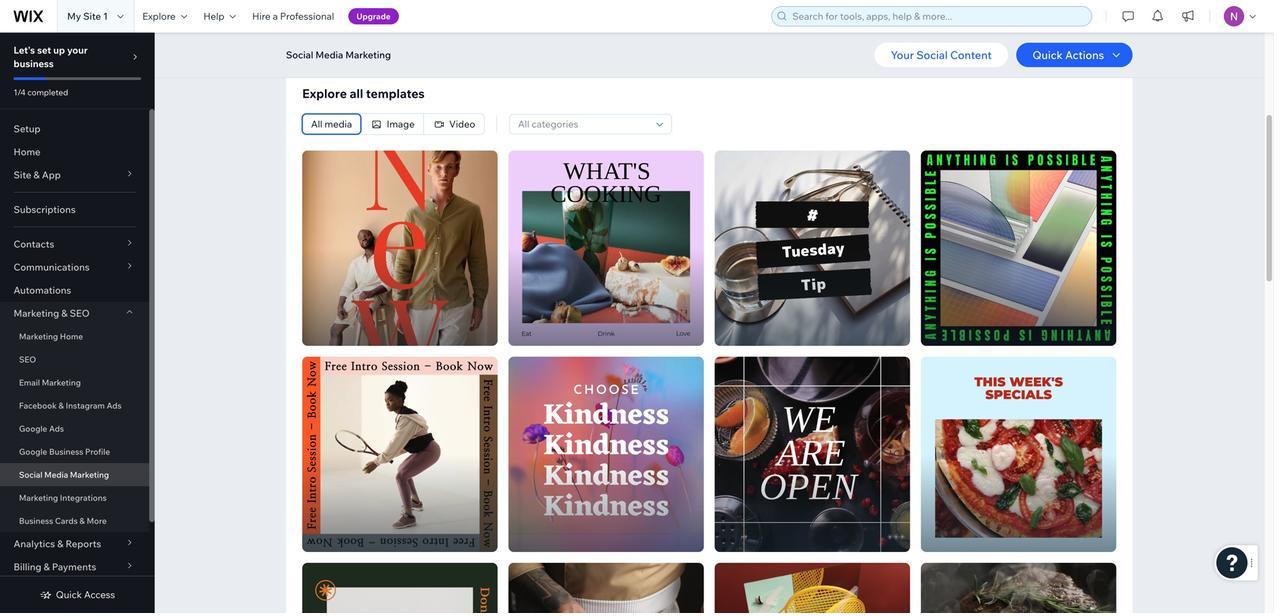 Task type: vqa. For each thing, say whether or not it's contained in the screenshot.
APP
yes



Task type: locate. For each thing, give the bounding box(es) containing it.
ads right instagram
[[107, 401, 122, 411]]

&
[[34, 169, 40, 181], [61, 308, 68, 319], [59, 401, 64, 411], [80, 516, 85, 526], [57, 538, 64, 550], [44, 561, 50, 573]]

business up analytics
[[19, 516, 53, 526]]

0 horizontal spatial site
[[14, 169, 31, 181]]

site left the 1
[[83, 10, 101, 22]]

instagram
[[66, 401, 105, 411]]

& down automations link
[[61, 308, 68, 319]]

google ads link
[[0, 418, 149, 441]]

1 vertical spatial explore
[[302, 86, 347, 101]]

1 horizontal spatial social media marketing
[[286, 49, 391, 61]]

marketing
[[346, 49, 391, 61], [14, 308, 59, 319], [19, 332, 58, 342], [42, 378, 81, 388], [70, 470, 109, 480], [19, 493, 58, 503]]

social media marketing
[[286, 49, 391, 61], [19, 470, 109, 480]]

& inside popup button
[[34, 169, 40, 181]]

image button
[[362, 114, 424, 134]]

1/4
[[14, 87, 26, 97]]

explore for explore all templates
[[302, 86, 347, 101]]

1 horizontal spatial quick
[[1033, 48, 1063, 62]]

social media marketing up all
[[286, 49, 391, 61]]

0 vertical spatial google
[[19, 424, 47, 434]]

0 vertical spatial social media marketing
[[286, 49, 391, 61]]

site
[[83, 10, 101, 22], [14, 169, 31, 181]]

quick inside button
[[1033, 48, 1063, 62]]

subscriptions
[[14, 204, 76, 216]]

1/4 completed
[[14, 87, 68, 97]]

1 google from the top
[[19, 424, 47, 434]]

media inside sidebar element
[[44, 470, 68, 480]]

payments
[[52, 561, 96, 573]]

site & app button
[[0, 164, 149, 187]]

social media marketing inside button
[[286, 49, 391, 61]]

business up social media marketing link
[[49, 447, 83, 457]]

content
[[951, 48, 993, 62]]

contacts button
[[0, 233, 149, 256]]

business
[[49, 447, 83, 457], [19, 516, 53, 526]]

1 vertical spatial google
[[19, 447, 47, 457]]

site inside popup button
[[14, 169, 31, 181]]

1 horizontal spatial social
[[286, 49, 314, 61]]

marketing up the integrations
[[70, 470, 109, 480]]

marketing down marketing & seo
[[19, 332, 58, 342]]

social inside sidebar element
[[19, 470, 42, 480]]

your
[[891, 48, 915, 62]]

my
[[67, 10, 81, 22]]

All categories field
[[514, 115, 653, 134]]

0 horizontal spatial explore
[[143, 10, 176, 22]]

google for google ads
[[19, 424, 47, 434]]

video button
[[424, 114, 484, 134]]

google inside 'google business profile' link
[[19, 447, 47, 457]]

1 vertical spatial business
[[19, 516, 53, 526]]

0 vertical spatial media
[[316, 49, 344, 61]]

google down the facebook
[[19, 424, 47, 434]]

1 vertical spatial seo
[[19, 355, 36, 365]]

quick
[[1033, 48, 1063, 62], [56, 589, 82, 601]]

media inside button
[[316, 49, 344, 61]]

seo down automations link
[[70, 308, 90, 319]]

1 vertical spatial ads
[[49, 424, 64, 434]]

communications
[[14, 261, 90, 273]]

2 google from the top
[[19, 447, 47, 457]]

1 horizontal spatial media
[[316, 49, 344, 61]]

media
[[316, 49, 344, 61], [44, 470, 68, 480]]

video
[[450, 118, 476, 130]]

marketing home
[[19, 332, 83, 342]]

seo
[[70, 308, 90, 319], [19, 355, 36, 365]]

social inside 'button'
[[917, 48, 948, 62]]

communications button
[[0, 256, 149, 279]]

email marketing link
[[0, 371, 149, 394]]

quick access button
[[40, 589, 115, 602]]

quick for quick actions
[[1033, 48, 1063, 62]]

1 horizontal spatial site
[[83, 10, 101, 22]]

quick left actions
[[1033, 48, 1063, 62]]

0 horizontal spatial media
[[44, 470, 68, 480]]

let's
[[14, 44, 35, 56]]

all
[[311, 118, 323, 130]]

professional
[[280, 10, 334, 22]]

& inside popup button
[[44, 561, 50, 573]]

media for social media marketing link
[[44, 470, 68, 480]]

a
[[273, 10, 278, 22]]

facebook
[[19, 401, 57, 411]]

all media
[[311, 118, 352, 130]]

home down setup
[[14, 146, 41, 158]]

home up 'seo' link
[[60, 332, 83, 342]]

1 horizontal spatial seo
[[70, 308, 90, 319]]

social media marketing button
[[279, 45, 398, 65]]

your social content button
[[875, 43, 1009, 67]]

social down hire a professional link
[[286, 49, 314, 61]]

google ads
[[19, 424, 64, 434]]

image
[[387, 118, 415, 130]]

0 horizontal spatial social media marketing
[[19, 470, 109, 480]]

quick actions button
[[1017, 43, 1133, 67]]

& right billing
[[44, 561, 50, 573]]

2 horizontal spatial social
[[917, 48, 948, 62]]

0 vertical spatial seo
[[70, 308, 90, 319]]

marketing & seo button
[[0, 302, 149, 325]]

automations link
[[0, 279, 149, 302]]

marketing & seo
[[14, 308, 90, 319]]

explore up all media
[[302, 86, 347, 101]]

1 horizontal spatial explore
[[302, 86, 347, 101]]

social inside button
[[286, 49, 314, 61]]

0 vertical spatial explore
[[143, 10, 176, 22]]

site left 'app'
[[14, 169, 31, 181]]

hire
[[252, 10, 271, 22]]

& for reports
[[57, 538, 64, 550]]

quick down billing & payments popup button
[[56, 589, 82, 601]]

social media marketing inside sidebar element
[[19, 470, 109, 480]]

setup link
[[0, 117, 149, 141]]

google down google ads
[[19, 447, 47, 457]]

1 vertical spatial home
[[60, 332, 83, 342]]

social up the marketing integrations
[[19, 470, 42, 480]]

explore right the 1
[[143, 10, 176, 22]]

0 horizontal spatial quick
[[56, 589, 82, 601]]

templates
[[366, 86, 425, 101]]

seo up email
[[19, 355, 36, 365]]

0 horizontal spatial social
[[19, 470, 42, 480]]

1 vertical spatial quick
[[56, 589, 82, 601]]

home
[[14, 146, 41, 158], [60, 332, 83, 342]]

0 horizontal spatial ads
[[49, 424, 64, 434]]

media for "social media marketing" button
[[316, 49, 344, 61]]

your social content
[[891, 48, 993, 62]]

0 vertical spatial quick
[[1033, 48, 1063, 62]]

explore
[[143, 10, 176, 22], [302, 86, 347, 101]]

& down the business cards & more
[[57, 538, 64, 550]]

actions
[[1066, 48, 1105, 62]]

& right the facebook
[[59, 401, 64, 411]]

media up the marketing integrations
[[44, 470, 68, 480]]

ads up google business profile
[[49, 424, 64, 434]]

& left 'app'
[[34, 169, 40, 181]]

0 vertical spatial business
[[49, 447, 83, 457]]

1 vertical spatial media
[[44, 470, 68, 480]]

social media marketing down google business profile
[[19, 470, 109, 480]]

my site 1
[[67, 10, 108, 22]]

marketing down upgrade
[[346, 49, 391, 61]]

help button
[[195, 0, 244, 33]]

0 horizontal spatial seo
[[19, 355, 36, 365]]

media down professional
[[316, 49, 344, 61]]

& for app
[[34, 169, 40, 181]]

& for instagram
[[59, 401, 64, 411]]

social right your
[[917, 48, 948, 62]]

1 vertical spatial site
[[14, 169, 31, 181]]

integrations
[[60, 493, 107, 503]]

ads inside 'link'
[[49, 424, 64, 434]]

social
[[917, 48, 948, 62], [286, 49, 314, 61], [19, 470, 42, 480]]

marketing down automations
[[14, 308, 59, 319]]

explore all templates
[[302, 86, 425, 101]]

1 vertical spatial social media marketing
[[19, 470, 109, 480]]

business cards & more link
[[0, 510, 149, 533]]

0 horizontal spatial home
[[14, 146, 41, 158]]

google inside google ads 'link'
[[19, 424, 47, 434]]

explore for explore
[[143, 10, 176, 22]]

google
[[19, 424, 47, 434], [19, 447, 47, 457]]

1 horizontal spatial ads
[[107, 401, 122, 411]]

social media marketing for "social media marketing" button
[[286, 49, 391, 61]]

quick inside button
[[56, 589, 82, 601]]

contacts
[[14, 238, 54, 250]]

social media marketing for social media marketing link
[[19, 470, 109, 480]]

ads
[[107, 401, 122, 411], [49, 424, 64, 434]]



Task type: describe. For each thing, give the bounding box(es) containing it.
subscriptions link
[[0, 198, 149, 221]]

completed
[[27, 87, 68, 97]]

marketing inside dropdown button
[[14, 308, 59, 319]]

quick actions
[[1033, 48, 1105, 62]]

seo link
[[0, 348, 149, 371]]

& left more
[[80, 516, 85, 526]]

profile
[[85, 447, 110, 457]]

access
[[84, 589, 115, 601]]

analytics & reports button
[[0, 533, 149, 556]]

reports
[[66, 538, 101, 550]]

upgrade
[[357, 11, 391, 21]]

media
[[325, 118, 352, 130]]

business
[[14, 58, 54, 70]]

all
[[350, 86, 363, 101]]

upgrade button
[[349, 8, 399, 24]]

facebook & instagram ads
[[19, 401, 122, 411]]

marketing integrations
[[19, 493, 107, 503]]

sidebar element
[[0, 33, 155, 614]]

hire a professional
[[252, 10, 334, 22]]

& for seo
[[61, 308, 68, 319]]

analytics & reports
[[14, 538, 101, 550]]

1
[[103, 10, 108, 22]]

quick for quick access
[[56, 589, 82, 601]]

your
[[67, 44, 88, 56]]

0 vertical spatial site
[[83, 10, 101, 22]]

0 vertical spatial home
[[14, 146, 41, 158]]

& for payments
[[44, 561, 50, 573]]

social media marketing link
[[0, 464, 149, 487]]

up
[[53, 44, 65, 56]]

facebook & instagram ads link
[[0, 394, 149, 418]]

google for google business profile
[[19, 447, 47, 457]]

quick access
[[56, 589, 115, 601]]

set
[[37, 44, 51, 56]]

Search for tools, apps, help & more... field
[[789, 7, 1088, 26]]

help
[[204, 10, 225, 22]]

hire a professional link
[[244, 0, 343, 33]]

marketing up facebook & instagram ads
[[42, 378, 81, 388]]

marketing home link
[[0, 325, 149, 348]]

let's set up your business
[[14, 44, 88, 70]]

site & app
[[14, 169, 61, 181]]

social for social media marketing link
[[19, 470, 42, 480]]

more
[[87, 516, 107, 526]]

home link
[[0, 141, 149, 164]]

seo inside dropdown button
[[70, 308, 90, 319]]

email marketing
[[19, 378, 81, 388]]

setup
[[14, 123, 41, 135]]

marketing integrations link
[[0, 487, 149, 510]]

billing & payments
[[14, 561, 96, 573]]

billing
[[14, 561, 42, 573]]

social for "social media marketing" button
[[286, 49, 314, 61]]

1 horizontal spatial home
[[60, 332, 83, 342]]

google business profile
[[19, 447, 110, 457]]

billing & payments button
[[0, 556, 149, 579]]

app
[[42, 169, 61, 181]]

analytics
[[14, 538, 55, 550]]

marketing inside button
[[346, 49, 391, 61]]

all media button
[[302, 114, 361, 134]]

automations
[[14, 284, 71, 296]]

google business profile link
[[0, 441, 149, 464]]

email
[[19, 378, 40, 388]]

cards
[[55, 516, 78, 526]]

marketing up the business cards & more
[[19, 493, 58, 503]]

0 vertical spatial ads
[[107, 401, 122, 411]]

business cards & more
[[19, 516, 107, 526]]



